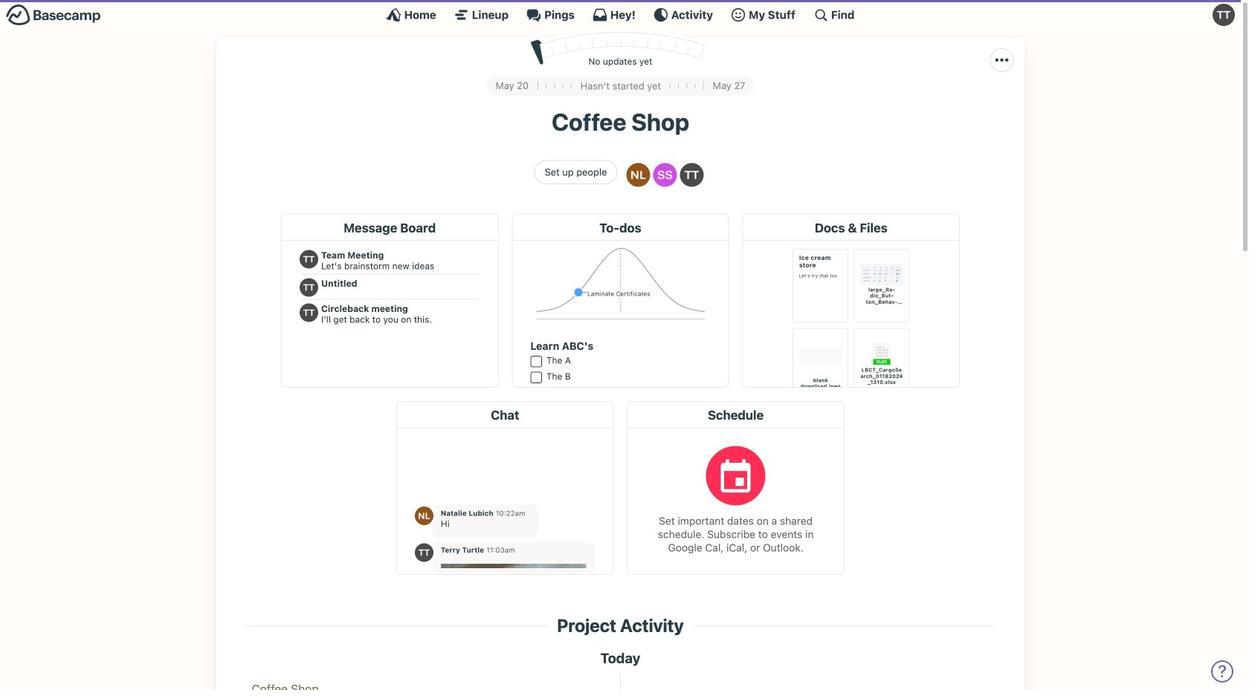 Task type: vqa. For each thing, say whether or not it's contained in the screenshot.
Everyone
no



Task type: describe. For each thing, give the bounding box(es) containing it.
keyboard shortcut: ⌘ + / image
[[814, 7, 828, 22]]

switch accounts image
[[6, 4, 101, 27]]

sarah silvers image
[[653, 163, 677, 187]]

people on this project element
[[624, 160, 707, 199]]



Task type: locate. For each thing, give the bounding box(es) containing it.
terry turtle image
[[680, 163, 704, 187]]

main element
[[0, 0, 1241, 29]]

natalie lubich image
[[627, 163, 650, 187]]

terry turtle image
[[1213, 4, 1235, 26]]



